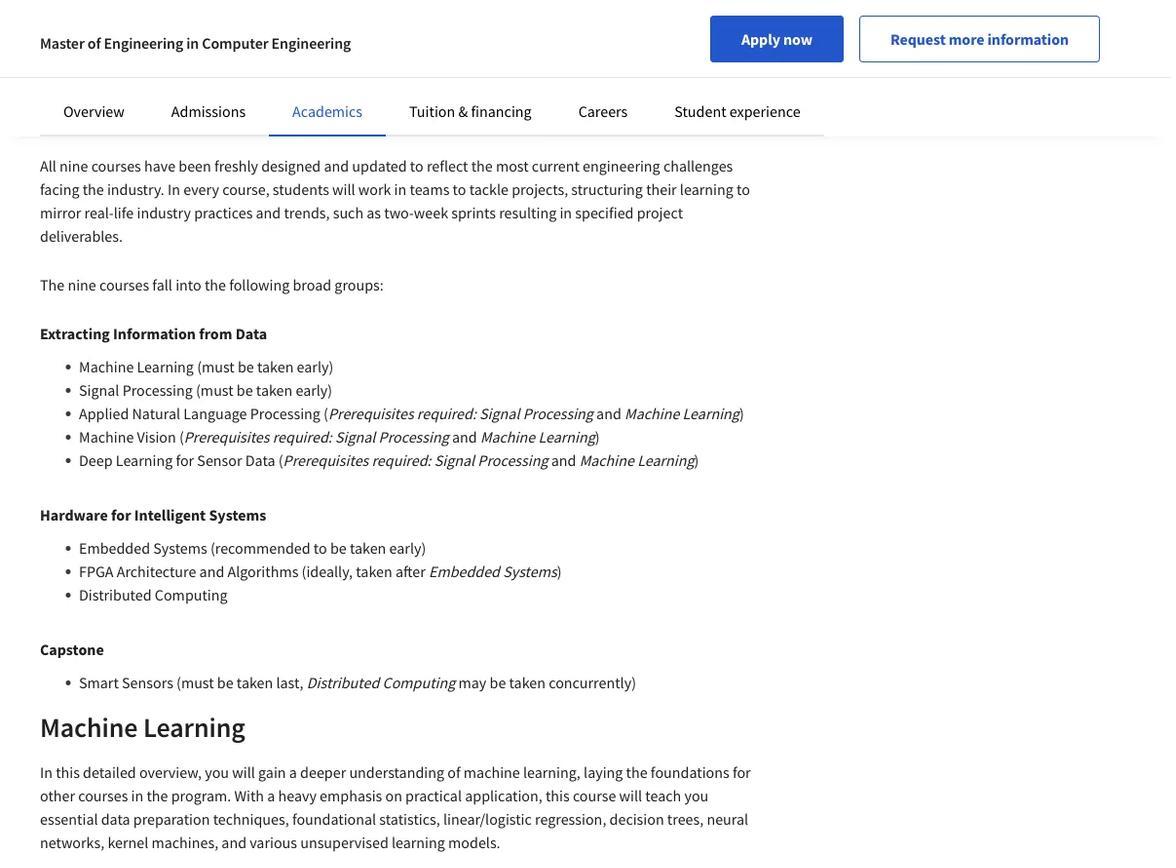 Task type: vqa. For each thing, say whether or not it's contained in the screenshot.
openings:
no



Task type: locate. For each thing, give the bounding box(es) containing it.
1 horizontal spatial must
[[435, 60, 468, 80]]

and inside you will achieve the program learning objectives over nine required courses that make up the degree program. there is some flexibility in the order in which you take the courses, but some courses have prerequisite courses within the program. signal processing and machine learning must be taken early on in the program (within the first three courses). the capstone, smart sensors, must be taken last. we also recommend that you take embedded systems early in the program.
[[289, 60, 314, 80]]

the left courses,
[[391, 37, 412, 57]]

0 vertical spatial learning
[[230, 14, 283, 33]]

this up other
[[56, 762, 80, 782]]

for inside in this detailed overview, you will gain a deeper understanding of machine learning, laying the foundations for other courses in the program. with a heavy emphasis on practical application, this course will teach you essential data preparation techniques, foundational statistics, linear/logistic regression, decision trees, neural networks, kernel machines, and various unsupervised learning models.
[[733, 762, 751, 782]]

0 vertical spatial (
[[324, 404, 328, 423]]

taken
[[491, 60, 527, 80], [419, 84, 455, 103], [257, 357, 294, 376], [256, 380, 293, 400], [350, 538, 386, 558], [356, 562, 393, 581], [237, 673, 273, 692], [509, 673, 546, 692]]

0 horizontal spatial for
[[111, 505, 131, 524]]

systems inside you will achieve the program learning objectives over nine required courses that make up the degree program. there is some flexibility in the order in which you take the courses, but some courses have prerequisite courses within the program. signal processing and machine learning must be taken early on in the program (within the first three courses). the capstone, smart sensors, must be taken last. we also recommend that you take embedded systems early in the program.
[[114, 107, 168, 127]]

program
[[171, 14, 227, 33], [626, 60, 682, 80]]

with
[[234, 786, 264, 805]]

order
[[236, 37, 271, 57]]

data right the sensor
[[245, 450, 275, 470]]

0 horizontal spatial in
[[40, 762, 53, 782]]

on up recommend
[[566, 60, 583, 80]]

program. up 'designed'
[[247, 107, 307, 127]]

courses up but
[[478, 14, 528, 33]]

1 horizontal spatial (
[[279, 450, 283, 470]]

application,
[[465, 786, 543, 805]]

1 horizontal spatial for
[[176, 450, 194, 470]]

as
[[367, 203, 381, 222]]

embedded systems (recommended to be taken early) fpga architecture and algorithms (ideally, taken after embedded systems ) distributed computing
[[79, 538, 562, 604]]

nine inside all nine courses have been freshly designed and updated to reflect the most current engineering challenges facing the industry. in every course, students will work in teams to tackle projects, structuring their learning to mirror real-life industry practices and trends, such as two-week sprints resulting in specified project deliverables.
[[60, 156, 88, 175]]

nine right over
[[388, 14, 416, 33]]

the down the overview,
[[147, 786, 168, 805]]

0 vertical spatial the
[[168, 84, 192, 103]]

foundations
[[651, 762, 730, 782]]

recommend
[[542, 84, 621, 103]]

0 vertical spatial on
[[566, 60, 583, 80]]

0 vertical spatial nine
[[388, 14, 416, 33]]

0 vertical spatial have
[[589, 37, 621, 57]]

1 horizontal spatial computing
[[383, 673, 456, 692]]

a
[[289, 762, 297, 782], [267, 786, 275, 805]]

decision
[[610, 809, 665, 829]]

0 vertical spatial early
[[530, 60, 562, 80]]

the down is
[[84, 60, 106, 80]]

computing left may
[[383, 673, 456, 692]]

1 horizontal spatial distributed
[[307, 673, 380, 692]]

program. up preparation
[[171, 786, 231, 805]]

0 vertical spatial in
[[168, 179, 180, 199]]

be inside embedded systems (recommended to be taken early) fpga architecture and algorithms (ideally, taken after embedded systems ) distributed computing
[[330, 538, 347, 558]]

careers link
[[579, 101, 628, 121]]

1 vertical spatial nine
[[60, 156, 88, 175]]

)
[[740, 404, 745, 423], [595, 427, 600, 446], [695, 450, 699, 470], [557, 562, 562, 581]]

data
[[236, 324, 267, 343], [245, 450, 275, 470]]

structuring
[[572, 179, 643, 199]]

0 horizontal spatial distributed
[[79, 585, 152, 604]]

in up "industry"
[[168, 179, 180, 199]]

2 vertical spatial learning
[[392, 833, 445, 852]]

in right flexibility
[[196, 37, 208, 57]]

there
[[40, 37, 78, 57]]

computing down architecture
[[155, 585, 228, 604]]

to inside embedded systems (recommended to be taken early) fpga architecture and algorithms (ideally, taken after embedded systems ) distributed computing
[[314, 538, 327, 558]]

0 vertical spatial embedded
[[40, 107, 111, 127]]

engineering up courses).
[[104, 33, 183, 53]]

architecture
[[117, 562, 196, 581]]

will inside you will achieve the program learning objectives over nine required courses that make up the degree program. there is some flexibility in the order in which you take the courses, but some courses have prerequisite courses within the program. signal processing and machine learning must be taken early on in the program (within the first three courses). the capstone, smart sensors, must be taken last. we also recommend that you take embedded systems early in the program.
[[67, 14, 90, 33]]

nine down 'deliverables.'
[[68, 275, 96, 294]]

a right with
[[267, 786, 275, 805]]

machine learning (must be taken early) signal processing (must be taken early) applied natural language processing ( prerequisites required: signal processing and machine learning ) machine vision ( prerequisites required: signal processing and machine learning ) deep learning for sensor data ( prerequisites required: signal processing and machine learning )
[[79, 357, 745, 470]]

program. inside in this detailed overview, you will gain a deeper understanding of machine learning, laying the foundations for other courses in the program. with a heavy emphasis on practical application, this course will teach you essential data preparation techniques, foundational statistics, linear/logistic regression, decision trees, neural networks, kernel machines, and various unsupervised learning models.
[[171, 786, 231, 805]]

the inside you will achieve the program learning objectives over nine required courses that make up the degree program. there is some flexibility in the order in which you take the courses, but some courses have prerequisite courses within the program. signal processing and machine learning must be taken early on in the program (within the first three courses). the capstone, smart sensors, must be taken last. we also recommend that you take embedded systems early in the program.
[[168, 84, 192, 103]]

overview link
[[63, 101, 125, 121]]

1 vertical spatial data
[[245, 450, 275, 470]]

1 horizontal spatial early
[[530, 60, 562, 80]]

in up other
[[40, 762, 53, 782]]

data right the from
[[236, 324, 267, 343]]

academics link
[[293, 101, 363, 121]]

0 vertical spatial a
[[289, 762, 297, 782]]

program.
[[693, 14, 753, 33], [109, 60, 169, 80], [247, 107, 307, 127], [171, 786, 231, 805]]

1 vertical spatial have
[[144, 156, 176, 175]]

in up recommend
[[586, 60, 598, 80]]

embedded right after
[[429, 562, 500, 581]]

tuition
[[409, 101, 456, 121]]

the up recommend
[[601, 60, 623, 80]]

(must down the from
[[197, 357, 235, 376]]

1 horizontal spatial on
[[566, 60, 583, 80]]

in
[[186, 33, 199, 53], [196, 37, 208, 57], [275, 37, 287, 57], [586, 60, 598, 80], [207, 107, 219, 127], [394, 179, 407, 199], [560, 203, 572, 222], [131, 786, 144, 805]]

week
[[414, 203, 449, 222]]

1 horizontal spatial take
[[681, 84, 709, 103]]

0 horizontal spatial learning
[[230, 14, 283, 33]]

computing
[[155, 585, 228, 604], [383, 673, 456, 692]]

the left order
[[211, 37, 233, 57]]

take
[[360, 37, 388, 57], [681, 84, 709, 103]]

academics
[[293, 101, 363, 121]]

courses left fall
[[99, 275, 149, 294]]

2 vertical spatial (must
[[176, 673, 214, 692]]

1 vertical spatial early)
[[296, 380, 333, 400]]

we
[[489, 84, 509, 103]]

two-
[[384, 203, 414, 222]]

2 horizontal spatial for
[[733, 762, 751, 782]]

0 horizontal spatial on
[[386, 786, 403, 805]]

of right master
[[88, 33, 101, 53]]

request more information button
[[860, 16, 1101, 62]]

signal
[[172, 60, 212, 80], [79, 380, 119, 400], [480, 404, 520, 423], [335, 427, 376, 446], [435, 450, 475, 470]]

must right sensors, at left
[[363, 84, 396, 103]]

courses up "industry."
[[91, 156, 141, 175]]

techniques,
[[213, 809, 289, 829]]

2 some from the left
[[498, 37, 533, 57]]

distributed down fpga
[[79, 585, 152, 604]]

0 vertical spatial for
[[176, 450, 194, 470]]

must down courses,
[[435, 60, 468, 80]]

that down "prerequisite"
[[624, 84, 651, 103]]

learning down statistics,
[[392, 833, 445, 852]]

2 vertical spatial required:
[[372, 450, 431, 470]]

understanding
[[349, 762, 445, 782]]

early
[[530, 60, 562, 80], [172, 107, 204, 127]]

0 horizontal spatial of
[[88, 33, 101, 53]]

on down understanding
[[386, 786, 403, 805]]

1 horizontal spatial have
[[589, 37, 621, 57]]

early up also
[[530, 60, 562, 80]]

2 vertical spatial nine
[[68, 275, 96, 294]]

1 horizontal spatial a
[[289, 762, 297, 782]]

1 horizontal spatial of
[[448, 762, 461, 782]]

0 horizontal spatial that
[[531, 14, 558, 33]]

in inside all nine courses have been freshly designed and updated to reflect the most current engineering challenges facing the industry. in every course, students will work in teams to tackle projects, structuring their learning to mirror real-life industry practices and trends, such as two-week sprints resulting in specified project deliverables.
[[168, 179, 180, 199]]

unsupervised
[[300, 833, 389, 852]]

1 vertical spatial in
[[40, 762, 53, 782]]

1 horizontal spatial the
[[168, 84, 192, 103]]

program up flexibility
[[171, 14, 227, 33]]

1 horizontal spatial learning
[[392, 833, 445, 852]]

1 vertical spatial computing
[[383, 673, 456, 692]]

) inside embedded systems (recommended to be taken early) fpga architecture and algorithms (ideally, taken after embedded systems ) distributed computing
[[557, 562, 562, 581]]

fpga
[[79, 562, 114, 581]]

regression,
[[535, 809, 607, 829]]

embedded down three
[[40, 107, 111, 127]]

early) inside embedded systems (recommended to be taken early) fpga architecture and algorithms (ideally, taken after embedded systems ) distributed computing
[[390, 538, 426, 558]]

in up two-
[[394, 179, 407, 199]]

0 horizontal spatial have
[[144, 156, 176, 175]]

the nine courses fall into the following broad groups:
[[40, 275, 384, 294]]

smart inside you will achieve the program learning objectives over nine required courses that make up the degree program. there is some flexibility in the order in which you take the courses, but some courses have prerequisite courses within the program. signal processing and machine learning must be taken early on in the program (within the first three courses). the capstone, smart sensors, must be taken last. we also recommend that you take embedded systems early in the program.
[[262, 84, 302, 103]]

1 vertical spatial a
[[267, 786, 275, 805]]

this down learning,
[[546, 786, 570, 805]]

will up such on the left top of page
[[332, 179, 355, 199]]

courses,
[[415, 37, 469, 57]]

1 vertical spatial early
[[172, 107, 204, 127]]

program. up (within at the right of page
[[693, 14, 753, 33]]

0 vertical spatial (must
[[197, 357, 235, 376]]

have inside you will achieve the program learning objectives over nine required courses that make up the degree program. there is some flexibility in the order in which you take the courses, but some courses have prerequisite courses within the program. signal processing and machine learning must be taken early on in the program (within the first three courses). the capstone, smart sensors, must be taken last. we also recommend that you take embedded systems early in the program.
[[589, 37, 621, 57]]

1 horizontal spatial smart
[[262, 84, 302, 103]]

the up the 'extracting'
[[40, 275, 65, 294]]

0 vertical spatial distributed
[[79, 585, 152, 604]]

1 vertical spatial this
[[546, 786, 570, 805]]

2 vertical spatial early)
[[390, 538, 426, 558]]

early down 'capstone,'
[[172, 107, 204, 127]]

three
[[68, 84, 103, 103]]

distributed right last,
[[307, 673, 380, 692]]

1 horizontal spatial this
[[546, 786, 570, 805]]

engineering up sensors, at left
[[272, 33, 351, 53]]

that left make
[[531, 14, 558, 33]]

0 horizontal spatial the
[[40, 275, 65, 294]]

be
[[471, 60, 488, 80], [399, 84, 416, 103], [238, 357, 254, 376], [237, 380, 253, 400], [330, 538, 347, 558], [217, 673, 234, 692], [490, 673, 506, 692]]

1 vertical spatial smart
[[79, 673, 119, 692]]

student experience link
[[675, 101, 801, 121]]

for left the sensor
[[176, 450, 194, 470]]

various
[[250, 833, 297, 852]]

smart down capstone
[[79, 673, 119, 692]]

1 vertical spatial learning
[[680, 179, 734, 199]]

1 horizontal spatial engineering
[[272, 33, 351, 53]]

nine right all
[[60, 156, 88, 175]]

0 horizontal spatial some
[[94, 37, 130, 57]]

2 vertical spatial for
[[733, 762, 751, 782]]

1 horizontal spatial that
[[624, 84, 651, 103]]

0 horizontal spatial engineering
[[104, 33, 183, 53]]

(must for sensors
[[176, 673, 214, 692]]

learning,
[[523, 762, 581, 782]]

to down reflect
[[453, 179, 466, 199]]

1 vertical spatial prerequisites
[[184, 427, 270, 446]]

processing
[[215, 60, 286, 80], [122, 380, 193, 400], [250, 404, 321, 423], [523, 404, 594, 423], [379, 427, 449, 446], [478, 450, 548, 470]]

the up flexibility
[[146, 14, 168, 33]]

(ideally,
[[302, 562, 353, 581]]

0 vertical spatial program
[[171, 14, 227, 33]]

sprints
[[452, 203, 496, 222]]

embedded up fpga
[[79, 538, 150, 558]]

must
[[435, 60, 468, 80], [363, 84, 396, 103]]

over
[[356, 14, 385, 33]]

projects,
[[512, 179, 568, 199]]

1 vertical spatial must
[[363, 84, 396, 103]]

this
[[56, 762, 80, 782], [546, 786, 570, 805]]

0 horizontal spatial this
[[56, 762, 80, 782]]

0 vertical spatial this
[[56, 762, 80, 782]]

some down achieve
[[94, 37, 130, 57]]

all
[[40, 156, 56, 175]]

(must up language
[[196, 380, 234, 400]]

in this detailed overview, you will gain a deeper understanding of machine learning, laying the foundations for other courses in the program. with a heavy emphasis on practical application, this course will teach you essential data preparation techniques, foundational statistics, linear/logistic regression, decision trees, neural networks, kernel machines, and various unsupervised learning models.
[[40, 762, 751, 852]]

networks,
[[40, 833, 105, 852]]

for up neural
[[733, 762, 751, 782]]

0 vertical spatial must
[[435, 60, 468, 80]]

0 vertical spatial take
[[360, 37, 388, 57]]

have up "industry."
[[144, 156, 176, 175]]

1 horizontal spatial program
[[626, 60, 682, 80]]

a right the gain
[[289, 762, 297, 782]]

have
[[589, 37, 621, 57], [144, 156, 176, 175]]

0 vertical spatial computing
[[155, 585, 228, 604]]

learning down challenges
[[680, 179, 734, 199]]

student
[[675, 101, 727, 121]]

have down up
[[589, 37, 621, 57]]

1 vertical spatial of
[[448, 762, 461, 782]]

1 vertical spatial that
[[624, 84, 651, 103]]

will up is
[[67, 14, 90, 33]]

take down (within at the right of page
[[681, 84, 709, 103]]

1 vertical spatial take
[[681, 84, 709, 103]]

engineering
[[104, 33, 183, 53], [272, 33, 351, 53]]

2 horizontal spatial learning
[[680, 179, 734, 199]]

teams
[[410, 179, 450, 199]]

0 vertical spatial that
[[531, 14, 558, 33]]

of up practical
[[448, 762, 461, 782]]

to up (ideally,
[[314, 538, 327, 558]]

the right courses).
[[168, 84, 192, 103]]

financing
[[471, 101, 532, 121]]

courses inside in this detailed overview, you will gain a deeper understanding of machine learning, laying the foundations for other courses in the program. with a heavy emphasis on practical application, this course will teach you essential data preparation techniques, foundational statistics, linear/logistic regression, decision trees, neural networks, kernel machines, and various unsupervised learning models.
[[78, 786, 128, 805]]

learning up order
[[230, 14, 283, 33]]

information
[[113, 324, 196, 343]]

1 vertical spatial embedded
[[79, 538, 150, 558]]

the up tackle
[[471, 156, 493, 175]]

for right hardware
[[111, 505, 131, 524]]

1 vertical spatial on
[[386, 786, 403, 805]]

0 vertical spatial of
[[88, 33, 101, 53]]

required:
[[417, 404, 477, 423], [273, 427, 332, 446], [372, 450, 431, 470]]

1 some from the left
[[94, 37, 130, 57]]

some right but
[[498, 37, 533, 57]]

to down student experience
[[737, 179, 750, 199]]

(must right sensors
[[176, 673, 214, 692]]

on inside in this detailed overview, you will gain a deeper understanding of machine learning, laying the foundations for other courses in the program. with a heavy emphasis on practical application, this course will teach you essential data preparation techniques, foundational statistics, linear/logistic regression, decision trees, neural networks, kernel machines, and various unsupervised learning models.
[[386, 786, 403, 805]]

courses down detailed
[[78, 786, 128, 805]]

0 vertical spatial smart
[[262, 84, 302, 103]]

all nine courses have been freshly designed and updated to reflect the most current engineering challenges facing the industry. in every course, students will work in teams to tackle projects, structuring their learning to mirror real-life industry practices and trends, such as two-week sprints resulting in specified project deliverables.
[[40, 156, 750, 246]]

learning inside all nine courses have been freshly designed and updated to reflect the most current engineering challenges facing the industry. in every course, students will work in teams to tackle projects, structuring their learning to mirror real-life industry practices and trends, such as two-week sprints resulting in specified project deliverables.
[[680, 179, 734, 199]]

smart
[[262, 84, 302, 103], [79, 673, 119, 692]]

achieve
[[93, 14, 143, 33]]

and
[[289, 60, 314, 80], [324, 156, 349, 175], [256, 203, 281, 222], [597, 404, 622, 423], [452, 427, 477, 446], [552, 450, 577, 470], [199, 562, 225, 581], [222, 833, 247, 852]]

in down detailed
[[131, 786, 144, 805]]

master of engineering in computer engineering
[[40, 33, 351, 53]]

take down over
[[360, 37, 388, 57]]

1 vertical spatial for
[[111, 505, 131, 524]]

request
[[891, 29, 946, 49]]

in right order
[[275, 37, 287, 57]]

smart left sensors, at left
[[262, 84, 302, 103]]

in inside in this detailed overview, you will gain a deeper understanding of machine learning, laying the foundations for other courses in the program. with a heavy emphasis on practical application, this course will teach you essential data preparation techniques, foundational statistics, linear/logistic regression, decision trees, neural networks, kernel machines, and various unsupervised learning models.
[[40, 762, 53, 782]]

apply now
[[742, 29, 813, 49]]

applied
[[79, 404, 129, 423]]

in left "computer"
[[186, 33, 199, 53]]

0 horizontal spatial (
[[179, 427, 184, 446]]

required
[[420, 14, 475, 33]]

2 vertical spatial (
[[279, 450, 283, 470]]

1 horizontal spatial some
[[498, 37, 533, 57]]

(must
[[197, 357, 235, 376], [196, 380, 234, 400], [176, 673, 214, 692]]

1 horizontal spatial in
[[168, 179, 180, 199]]

extracting
[[40, 324, 110, 343]]

emphasis
[[320, 786, 382, 805]]

2 horizontal spatial (
[[324, 404, 328, 423]]

that
[[531, 14, 558, 33], [624, 84, 651, 103]]

program down "prerequisite"
[[626, 60, 682, 80]]

will up 'decision'
[[620, 786, 643, 805]]

industry.
[[107, 179, 165, 199]]

the
[[168, 84, 192, 103], [40, 275, 65, 294]]



Task type: describe. For each thing, give the bounding box(es) containing it.
machine inside you will achieve the program learning objectives over nine required courses that make up the degree program. there is some flexibility in the order in which you take the courses, but some courses have prerequisite courses within the program. signal processing and machine learning must be taken early on in the program (within the first three courses). the capstone, smart sensors, must be taken last. we also recommend that you take embedded systems early in the program.
[[317, 60, 372, 80]]

smart sensors (must be taken last, distributed computing may be taken concurrently)
[[79, 673, 637, 692]]

data inside 'machine learning (must be taken early) signal processing (must be taken early) applied natural language processing ( prerequisites required: signal processing and machine learning ) machine vision ( prerequisites required: signal processing and machine learning ) deep learning for sensor data ( prerequisites required: signal processing and machine learning )'
[[245, 450, 275, 470]]

teach
[[646, 786, 682, 805]]

processing inside you will achieve the program learning objectives over nine required courses that make up the degree program. there is some flexibility in the order in which you take the courses, but some courses have prerequisite courses within the program. signal processing and machine learning must be taken early on in the program (within the first three courses). the capstone, smart sensors, must be taken last. we also recommend that you take embedded systems early in the program.
[[215, 60, 286, 80]]

sensors
[[122, 673, 173, 692]]

into
[[176, 275, 201, 294]]

admissions
[[171, 101, 246, 121]]

student experience
[[675, 101, 801, 121]]

machine
[[464, 762, 520, 782]]

2 vertical spatial embedded
[[429, 562, 500, 581]]

most
[[496, 156, 529, 175]]

deliverables.
[[40, 226, 123, 246]]

2 engineering from the left
[[272, 33, 351, 53]]

in inside in this detailed overview, you will gain a deeper understanding of machine learning, laying the foundations for other courses in the program. with a heavy emphasis on practical application, this course will teach you essential data preparation techniques, foundational statistics, linear/logistic regression, decision trees, neural networks, kernel machines, and various unsupervised learning models.
[[131, 786, 144, 805]]

make
[[561, 14, 597, 33]]

concurrently)
[[549, 673, 637, 692]]

broad
[[293, 275, 332, 294]]

within
[[40, 60, 81, 80]]

1 vertical spatial program
[[626, 60, 682, 80]]

learning inside you will achieve the program learning objectives over nine required courses that make up the degree program. there is some flexibility in the order in which you take the courses, but some courses have prerequisite courses within the program. signal processing and machine learning must be taken early on in the program (within the first three courses). the capstone, smart sensors, must be taken last. we also recommend that you take embedded systems early in the program.
[[230, 14, 283, 33]]

learning inside you will achieve the program learning objectives over nine required courses that make up the degree program. there is some flexibility in the order in which you take the courses, but some courses have prerequisite courses within the program. signal processing and machine learning must be taken early on in the program (within the first three courses). the capstone, smart sensors, must be taken last. we also recommend that you take embedded systems early in the program.
[[375, 60, 432, 80]]

laying
[[584, 762, 623, 782]]

courses inside all nine courses have been freshly designed and updated to reflect the most current engineering challenges facing the industry. in every course, students will work in teams to tackle projects, structuring their learning to mirror real-life industry practices and trends, such as two-week sprints resulting in specified project deliverables.
[[91, 156, 141, 175]]

challenges
[[664, 156, 733, 175]]

project
[[637, 203, 683, 222]]

program. up courses).
[[109, 60, 169, 80]]

extracting information from data
[[40, 324, 267, 343]]

0 vertical spatial prerequisites
[[328, 404, 414, 423]]

may
[[459, 673, 487, 692]]

you down "prerequisite"
[[654, 84, 678, 103]]

overview,
[[139, 762, 202, 782]]

0 horizontal spatial smart
[[79, 673, 119, 692]]

work
[[359, 179, 391, 199]]

models.
[[449, 833, 501, 852]]

first
[[40, 84, 65, 103]]

&
[[459, 101, 468, 121]]

prerequisite
[[624, 37, 703, 57]]

nine for designed
[[60, 156, 88, 175]]

trees,
[[668, 809, 704, 829]]

distributed inside embedded systems (recommended to be taken early) fpga architecture and algorithms (ideally, taken after embedded systems ) distributed computing
[[79, 585, 152, 604]]

have inside all nine courses have been freshly designed and updated to reflect the most current engineering challenges facing the industry. in every course, students will work in teams to tackle projects, structuring their learning to mirror real-life industry practices and trends, such as two-week sprints resulting in specified project deliverables.
[[144, 156, 176, 175]]

tackle
[[470, 179, 509, 199]]

other
[[40, 786, 75, 805]]

intelligent
[[134, 505, 206, 524]]

0 horizontal spatial early
[[172, 107, 204, 127]]

their
[[646, 179, 677, 199]]

last,
[[276, 673, 304, 692]]

0 vertical spatial early)
[[297, 357, 334, 376]]

the right up
[[620, 14, 642, 33]]

nine inside you will achieve the program learning objectives over nine required courses that make up the degree program. there is some flexibility in the order in which you take the courses, but some courses have prerequisite courses within the program. signal processing and machine learning must be taken early on in the program (within the first three courses). the capstone, smart sensors, must be taken last. we also recommend that you take embedded systems early in the program.
[[388, 14, 416, 33]]

engineering
[[583, 156, 661, 175]]

specified
[[575, 203, 634, 222]]

sensor
[[197, 450, 242, 470]]

neural
[[707, 809, 749, 829]]

capstone,
[[195, 84, 259, 103]]

will inside all nine courses have been freshly designed and updated to reflect the most current engineering challenges facing the industry. in every course, students will work in teams to tackle projects, structuring their learning to mirror real-life industry practices and trends, such as two-week sprints resulting in specified project deliverables.
[[332, 179, 355, 199]]

computing inside embedded systems (recommended to be taken early) fpga architecture and algorithms (ideally, taken after embedded systems ) distributed computing
[[155, 585, 228, 604]]

machines,
[[152, 833, 218, 852]]

in down 'capstone,'
[[207, 107, 219, 127]]

the right laying
[[626, 762, 648, 782]]

degree
[[645, 14, 690, 33]]

statistics,
[[380, 809, 440, 829]]

1 vertical spatial required:
[[273, 427, 332, 446]]

tuition & financing link
[[409, 101, 532, 121]]

courses down make
[[536, 37, 586, 57]]

practical
[[406, 786, 462, 805]]

the down 'capstone,'
[[222, 107, 244, 127]]

you down 'objectives'
[[332, 37, 356, 57]]

facing
[[40, 179, 79, 199]]

deeper
[[300, 762, 346, 782]]

(within
[[685, 60, 731, 80]]

you right the overview,
[[205, 762, 229, 782]]

every
[[183, 179, 219, 199]]

master
[[40, 33, 85, 53]]

and inside embedded systems (recommended to be taken early) fpga architecture and algorithms (ideally, taken after embedded systems ) distributed computing
[[199, 562, 225, 581]]

last.
[[458, 84, 486, 103]]

1 vertical spatial (must
[[196, 380, 234, 400]]

students
[[273, 179, 329, 199]]

groups:
[[335, 275, 384, 294]]

course,
[[222, 179, 270, 199]]

1 vertical spatial distributed
[[307, 673, 380, 692]]

you down foundations
[[685, 786, 709, 805]]

real-
[[84, 203, 114, 222]]

been
[[179, 156, 211, 175]]

flexibility
[[133, 37, 193, 57]]

0 horizontal spatial must
[[363, 84, 396, 103]]

and inside in this detailed overview, you will gain a deeper understanding of machine learning, laying the foundations for other courses in the program. with a heavy emphasis on practical application, this course will teach you essential data preparation techniques, foundational statistics, linear/logistic regression, decision trees, neural networks, kernel machines, and various unsupervised learning models.
[[222, 833, 247, 852]]

(must for learning
[[197, 357, 235, 376]]

but
[[472, 37, 495, 57]]

the down apply on the top right of the page
[[734, 60, 755, 80]]

heavy
[[278, 786, 317, 805]]

the up "real-"
[[83, 179, 104, 199]]

to up the teams
[[410, 156, 424, 175]]

careers
[[579, 101, 628, 121]]

life
[[114, 203, 134, 222]]

nine for following
[[68, 275, 96, 294]]

the right into
[[205, 275, 226, 294]]

overview
[[63, 101, 125, 121]]

resulting
[[499, 203, 557, 222]]

will up with
[[232, 762, 255, 782]]

you
[[40, 14, 64, 33]]

computer
[[202, 33, 269, 53]]

hardware
[[40, 505, 108, 524]]

0 horizontal spatial a
[[267, 786, 275, 805]]

in down projects,
[[560, 203, 572, 222]]

apply
[[742, 29, 781, 49]]

which
[[290, 37, 329, 57]]

1 engineering from the left
[[104, 33, 183, 53]]

vision
[[137, 427, 176, 446]]

current
[[532, 156, 580, 175]]

updated
[[352, 156, 407, 175]]

1 vertical spatial the
[[40, 275, 65, 294]]

embedded inside you will achieve the program learning objectives over nine required courses that make up the degree program. there is some flexibility in the order in which you take the courses, but some courses have prerequisite courses within the program. signal processing and machine learning must be taken early on in the program (within the first three courses). the capstone, smart sensors, must be taken last. we also recommend that you take embedded systems early in the program.
[[40, 107, 111, 127]]

learning inside in this detailed overview, you will gain a deeper understanding of machine learning, laying the foundations for other courses in the program. with a heavy emphasis on practical application, this course will teach you essential data preparation techniques, foundational statistics, linear/logistic regression, decision trees, neural networks, kernel machines, and various unsupervised learning models.
[[392, 833, 445, 852]]

on inside you will achieve the program learning objectives over nine required courses that make up the degree program. there is some flexibility in the order in which you take the courses, but some courses have prerequisite courses within the program. signal processing and machine learning must be taken early on in the program (within the first three courses). the capstone, smart sensors, must be taken last. we also recommend that you take embedded systems early in the program.
[[566, 60, 583, 80]]

signal inside you will achieve the program learning objectives over nine required courses that make up the degree program. there is some flexibility in the order in which you take the courses, but some courses have prerequisite courses within the program. signal processing and machine learning must be taken early on in the program (within the first three courses). the capstone, smart sensors, must be taken last. we also recommend that you take embedded systems early in the program.
[[172, 60, 212, 80]]

courses up (within at the right of page
[[706, 37, 756, 57]]

courses).
[[106, 84, 164, 103]]

detailed
[[83, 762, 136, 782]]

objectives
[[287, 14, 353, 33]]

of inside in this detailed overview, you will gain a deeper understanding of machine learning, laying the foundations for other courses in the program. with a heavy emphasis on practical application, this course will teach you essential data preparation techniques, foundational statistics, linear/logistic regression, decision trees, neural networks, kernel machines, and various unsupervised learning models.
[[448, 762, 461, 782]]

natural
[[132, 404, 180, 423]]

2 vertical spatial prerequisites
[[283, 450, 369, 470]]

apply now button
[[711, 16, 844, 62]]

from
[[199, 324, 232, 343]]

data
[[101, 809, 130, 829]]

1 vertical spatial (
[[179, 427, 184, 446]]

is
[[81, 37, 91, 57]]

0 horizontal spatial program
[[171, 14, 227, 33]]

up
[[600, 14, 617, 33]]

for inside 'machine learning (must be taken early) signal processing (must be taken early) applied natural language processing ( prerequisites required: signal processing and machine learning ) machine vision ( prerequisites required: signal processing and machine learning ) deep learning for sensor data ( prerequisites required: signal processing and machine learning )'
[[176, 450, 194, 470]]

after
[[396, 562, 426, 581]]

also
[[512, 84, 539, 103]]

hardware for intelligent systems
[[40, 505, 266, 524]]

0 vertical spatial data
[[236, 324, 267, 343]]

0 vertical spatial required:
[[417, 404, 477, 423]]

linear/logistic
[[443, 809, 532, 829]]



